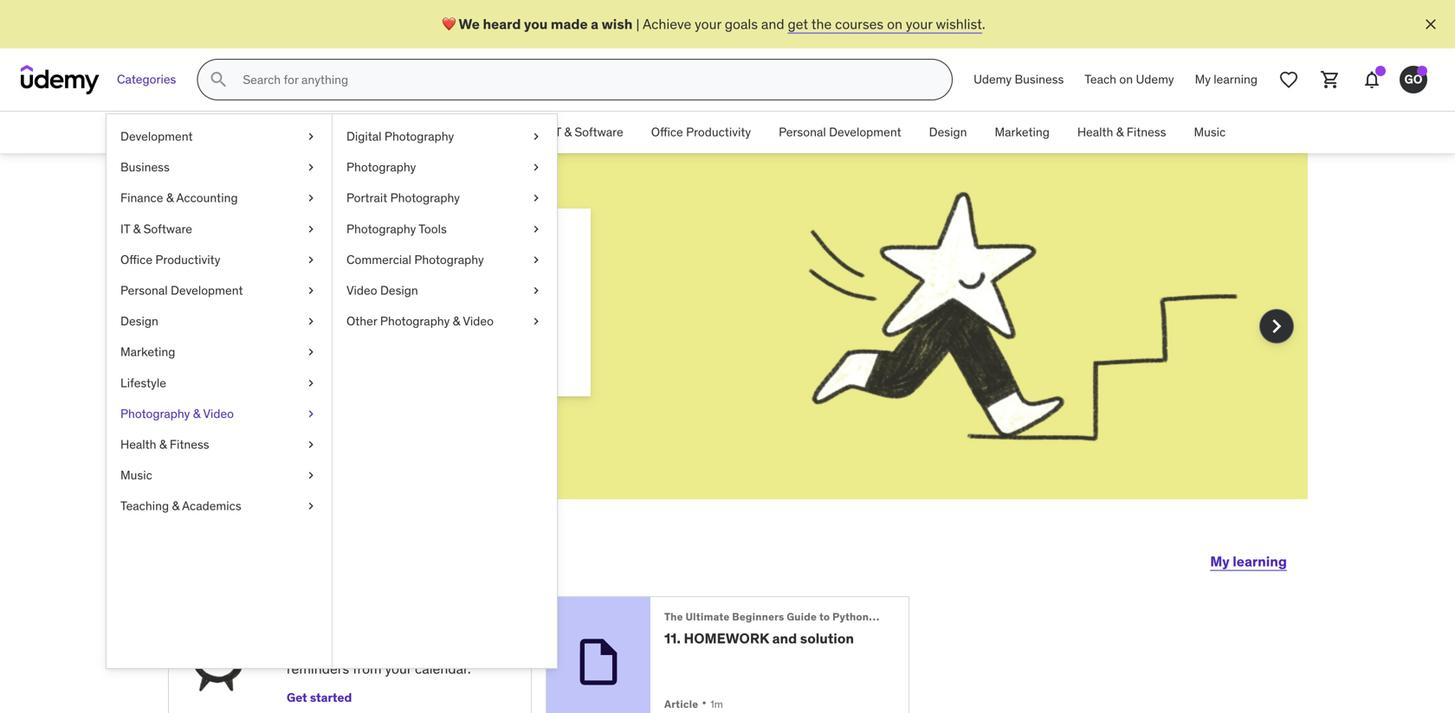Task type: vqa. For each thing, say whether or not it's contained in the screenshot.
Personal Development
yes



Task type: locate. For each thing, give the bounding box(es) containing it.
health & fitness down photography & video
[[120, 437, 209, 453]]

xsmall image inside business link
[[304, 159, 318, 176]]

video up other at the top of page
[[347, 283, 377, 298]]

0 vertical spatial it & software link
[[538, 112, 637, 153]]

the down helps
[[288, 343, 308, 361]]

1 vertical spatial learning
[[494, 324, 544, 341]]

time
[[352, 615, 382, 633]]

finance & accounting for health & fitness
[[406, 124, 524, 140]]

2 horizontal spatial video
[[463, 314, 494, 329]]

accounting for health & fitness
[[462, 124, 524, 140]]

1 horizontal spatial marketing
[[995, 124, 1050, 140]]

xsmall image inside personal development link
[[304, 282, 318, 299]]

0 vertical spatial health
[[1078, 124, 1114, 140]]

video right goals.
[[463, 314, 494, 329]]

get the courses on your wishlist link
[[788, 15, 982, 33]]

1 horizontal spatial business
[[330, 124, 379, 140]]

other photography & video
[[347, 314, 494, 329]]

1 horizontal spatial video
[[347, 283, 377, 298]]

python
[[833, 611, 869, 624]]

wishlist image
[[1279, 69, 1299, 90]]

udemy
[[974, 72, 1012, 87], [1136, 72, 1174, 87]]

0 vertical spatial business
[[1015, 72, 1064, 87]]

design link for health & fitness
[[915, 112, 981, 153]]

business
[[1015, 72, 1064, 87], [330, 124, 379, 140], [120, 159, 170, 175]]

get
[[444, 641, 466, 659], [287, 691, 307, 706]]

your left goals on the top of the page
[[695, 15, 722, 33]]

0 horizontal spatial office
[[120, 252, 152, 268]]

marketing up lifestyle
[[120, 345, 175, 360]]

health down teach
[[1078, 124, 1114, 140]]

xsmall image for marketing
[[304, 344, 318, 361]]

udemy down .
[[974, 72, 1012, 87]]

0 horizontal spatial office productivity link
[[107, 245, 332, 275]]

to right "time"
[[385, 615, 399, 633]]

marketing for health & fitness
[[995, 124, 1050, 140]]

1 horizontal spatial personal development
[[779, 124, 902, 140]]

health & fitness link
[[1064, 112, 1180, 153], [107, 430, 332, 460]]

day up from in the left bottom of the page
[[363, 641, 385, 659]]

photography up "tools"
[[390, 190, 460, 206]]

next image
[[1263, 313, 1291, 340]]

lifestyle
[[120, 375, 166, 391]]

xsmall image inside finance & accounting link
[[304, 190, 318, 207]]

2 horizontal spatial business
[[1015, 72, 1064, 87]]

0 horizontal spatial business
[[120, 159, 170, 175]]

personal for lifestyle
[[120, 283, 168, 298]]

your down adds
[[385, 661, 412, 679]]

0 vertical spatial personal
[[779, 124, 826, 140]]

0 vertical spatial personal development
[[779, 124, 902, 140]]

photography
[[385, 129, 454, 144], [347, 159, 416, 175], [390, 190, 460, 206], [347, 221, 416, 237], [414, 252, 484, 268], [380, 314, 450, 329], [120, 406, 190, 422]]

reminders
[[287, 661, 349, 679]]

digital photography link
[[333, 121, 557, 152]]

accounting down the development link
[[176, 190, 238, 206]]

11.
[[664, 630, 681, 648]]

office productivity link for lifestyle
[[107, 245, 332, 275]]

video
[[347, 283, 377, 298], [463, 314, 494, 329], [203, 406, 234, 422]]

started
[[310, 691, 352, 706]]

learning,
[[312, 541, 437, 577]]

guide
[[787, 611, 817, 624]]

1 vertical spatial software
[[143, 221, 192, 237]]

1 vertical spatial it & software
[[120, 221, 192, 237]]

xsmall image for development
[[304, 128, 318, 145]]

academics
[[182, 499, 241, 514]]

it & software for lifestyle
[[120, 221, 192, 237]]

the
[[812, 15, 832, 33], [288, 343, 308, 361]]

fitness down photography & video
[[170, 437, 209, 453]]

0 horizontal spatial productivity
[[155, 252, 220, 268]]

1 vertical spatial it & software link
[[107, 214, 332, 245]]

xsmall image inside video design link
[[529, 282, 543, 299]]

business link for health & fitness
[[316, 112, 393, 153]]

1 vertical spatial office productivity link
[[107, 245, 332, 275]]

article
[[664, 698, 699, 712]]

photography down lifestyle
[[120, 406, 190, 422]]

photography down photography tools link
[[414, 252, 484, 268]]

1 horizontal spatial health & fitness
[[1078, 124, 1166, 140]]

commercial
[[347, 252, 412, 268]]

1 horizontal spatial the
[[812, 15, 832, 33]]

xsmall image for office productivity
[[304, 252, 318, 269]]

1 vertical spatial personal development link
[[107, 275, 332, 306]]

programming
[[872, 611, 942, 624]]

udemy business link
[[963, 59, 1075, 100]]

marketing down udemy business link
[[995, 124, 1050, 140]]

xsmall image inside the teaching & academics link
[[304, 498, 318, 515]]

your left wishlist
[[906, 15, 933, 33]]

xsmall image for music
[[304, 467, 318, 484]]

2 horizontal spatial design
[[929, 124, 967, 140]]

0 horizontal spatial personal development link
[[107, 275, 332, 306]]

it & software
[[552, 124, 624, 140], [120, 221, 192, 237]]

0 horizontal spatial it
[[120, 221, 130, 237]]

health & fitness down the 'teach on udemy' link
[[1078, 124, 1166, 140]]

fitness down the 'teach on udemy' link
[[1127, 124, 1166, 140]]

finance & accounting link for lifestyle
[[107, 183, 332, 214]]

1 vertical spatial finance & accounting
[[120, 190, 238, 206]]

1m
[[710, 698, 723, 712]]

xsmall image inside it & software link
[[304, 221, 318, 238]]

•
[[702, 695, 707, 713]]

1 vertical spatial little
[[299, 641, 326, 659]]

it for lifestyle
[[120, 221, 130, 237]]

xsmall image
[[529, 128, 543, 145], [304, 190, 318, 207], [304, 221, 318, 238], [304, 252, 318, 269], [529, 252, 543, 269], [304, 282, 318, 299], [529, 282, 543, 299], [304, 313, 318, 330], [529, 313, 543, 330], [304, 498, 318, 515]]

to inside the ultimate beginners guide to python programming 11. homework and solution
[[820, 611, 830, 624]]

udemy image
[[21, 65, 100, 94]]

little inside every day a little closer learning helps you reach your goals. keep learning and reap the rewards.
[[436, 229, 521, 274]]

0 vertical spatial learning
[[1214, 72, 1258, 87]]

photography up the 'commercial'
[[347, 221, 416, 237]]

xsmall image inside other photography & video link
[[529, 313, 543, 330]]

xsmall image for video design
[[529, 282, 543, 299]]

health & fitness link down photography & video
[[107, 430, 332, 460]]

a inside every day a little closer learning helps you reach your goals. keep learning and reap the rewards.
[[409, 229, 429, 274]]

you left made
[[524, 15, 548, 33]]

0 horizontal spatial marketing link
[[107, 337, 332, 368]]

1 horizontal spatial finance & accounting
[[406, 124, 524, 140]]

xsmall image inside the design link
[[304, 313, 318, 330]]

.
[[982, 15, 986, 33]]

1 horizontal spatial it & software
[[552, 124, 624, 140]]

business link
[[316, 112, 393, 153], [107, 152, 332, 183]]

business link for lifestyle
[[107, 152, 332, 183]]

get up calendar.
[[444, 641, 466, 659]]

and inside every day a little closer learning helps you reach your goals. keep learning and reap the rewards.
[[230, 343, 254, 361]]

1 vertical spatial personal
[[120, 283, 168, 298]]

xsmall image
[[304, 128, 318, 145], [304, 159, 318, 176], [529, 159, 543, 176], [529, 190, 543, 207], [529, 221, 543, 238], [304, 344, 318, 361], [304, 375, 318, 392], [304, 406, 318, 423], [304, 437, 318, 454], [304, 467, 318, 484]]

xsmall image for commercial photography
[[529, 252, 543, 269]]

1 vertical spatial office productivity
[[120, 252, 220, 268]]

it & software link for lifestyle
[[107, 214, 332, 245]]

0 horizontal spatial it & software link
[[107, 214, 332, 245]]

1 horizontal spatial office productivity
[[651, 124, 751, 140]]

0 horizontal spatial get
[[287, 691, 307, 706]]

health & fitness
[[1078, 124, 1166, 140], [120, 437, 209, 453]]

marketing link down udemy business link
[[981, 112, 1064, 153]]

accounting
[[462, 124, 524, 140], [176, 190, 238, 206]]

xsmall image inside commercial photography 'link'
[[529, 252, 543, 269]]

1 horizontal spatial get
[[444, 641, 466, 659]]

schedule
[[287, 615, 349, 633]]

0 vertical spatial marketing
[[995, 124, 1050, 140]]

xsmall image for personal development
[[304, 282, 318, 299]]

1 vertical spatial health & fitness
[[120, 437, 209, 453]]

xsmall image for business
[[304, 159, 318, 176]]

music link
[[1180, 112, 1240, 153], [107, 460, 332, 491]]

1 vertical spatial finance
[[120, 190, 163, 206]]

little up video design link
[[436, 229, 521, 274]]

1 horizontal spatial productivity
[[686, 124, 751, 140]]

0 vertical spatial my learning
[[1195, 72, 1258, 87]]

1 horizontal spatial personal
[[779, 124, 826, 140]]

1 horizontal spatial office productivity link
[[637, 112, 765, 153]]

1 horizontal spatial design
[[380, 283, 418, 298]]

xsmall image for design
[[304, 313, 318, 330]]

each
[[330, 641, 359, 659]]

0 vertical spatial office productivity link
[[637, 112, 765, 153]]

2 vertical spatial and
[[772, 630, 797, 648]]

you
[[524, 15, 548, 33], [325, 324, 347, 341]]

get started
[[287, 691, 352, 706]]

your inside schedule time to learn a little each day adds up. get reminders from your calendar.
[[385, 661, 412, 679]]

on right courses
[[887, 15, 903, 33]]

courses
[[835, 15, 884, 33]]

0 vertical spatial the
[[812, 15, 832, 33]]

little up reminders
[[299, 641, 326, 659]]

up.
[[421, 641, 440, 659]]

0 vertical spatial video
[[347, 283, 377, 298]]

business left teach
[[1015, 72, 1064, 87]]

every
[[230, 229, 333, 274]]

and inside the ultimate beginners guide to python programming 11. homework and solution
[[772, 630, 797, 648]]

finance & accounting down the development link
[[120, 190, 238, 206]]

1 udemy from the left
[[974, 72, 1012, 87]]

and left get
[[761, 15, 785, 33]]

xsmall image inside 'photography' link
[[529, 159, 543, 176]]

software for health & fitness
[[575, 124, 624, 140]]

1 horizontal spatial health
[[1078, 124, 1114, 140]]

health down photography & video
[[120, 437, 156, 453]]

business up portrait
[[330, 124, 379, 140]]

0 horizontal spatial health
[[120, 437, 156, 453]]

music
[[1194, 124, 1226, 140], [120, 468, 152, 483]]

0 vertical spatial day
[[339, 229, 402, 274]]

xsmall image inside the development link
[[304, 128, 318, 145]]

xsmall image for teaching & academics
[[304, 498, 318, 515]]

marketing link up photography & video link
[[107, 337, 332, 368]]

0 horizontal spatial office productivity
[[120, 252, 220, 268]]

office
[[651, 124, 683, 140], [120, 252, 152, 268]]

day
[[339, 229, 402, 274], [363, 641, 385, 659]]

get left the started
[[287, 691, 307, 706]]

software
[[575, 124, 624, 140], [143, 221, 192, 237]]

marketing for lifestyle
[[120, 345, 175, 360]]

let's
[[168, 541, 234, 577]]

1 horizontal spatial to
[[820, 611, 830, 624]]

video down lifestyle link
[[203, 406, 234, 422]]

day up the video design
[[339, 229, 402, 274]]

portrait
[[347, 190, 387, 206]]

office productivity link for health & fitness
[[637, 112, 765, 153]]

the
[[664, 611, 683, 624]]

0 vertical spatial accounting
[[462, 124, 524, 140]]

office productivity for lifestyle
[[120, 252, 220, 268]]

xsmall image inside digital photography link
[[529, 128, 543, 145]]

finance & accounting link down the development link
[[107, 183, 332, 214]]

close image
[[1423, 16, 1440, 33]]

xsmall image inside lifestyle link
[[304, 375, 318, 392]]

marketing link
[[981, 112, 1064, 153], [107, 337, 332, 368]]

xsmall image for other photography & video
[[529, 313, 543, 330]]

business down the development link
[[120, 159, 170, 175]]

development link
[[107, 121, 332, 152]]

1 vertical spatial it
[[120, 221, 130, 237]]

start
[[239, 541, 306, 577]]

design link
[[915, 112, 981, 153], [107, 306, 332, 337]]

Search for anything text field
[[239, 65, 931, 94]]

0 vertical spatial office productivity
[[651, 124, 751, 140]]

0 horizontal spatial it & software
[[120, 221, 192, 237]]

helps
[[288, 324, 322, 341]]

1 horizontal spatial finance & accounting link
[[393, 112, 538, 153]]

udemy right teach
[[1136, 72, 1174, 87]]

1 vertical spatial the
[[288, 343, 308, 361]]

on right teach
[[1120, 72, 1133, 87]]

1 horizontal spatial personal development link
[[765, 112, 915, 153]]

little inside schedule time to learn a little each day adds up. get reminders from your calendar.
[[299, 641, 326, 659]]

xsmall image inside office productivity link
[[304, 252, 318, 269]]

the right get
[[812, 15, 832, 33]]

carousel element
[[147, 153, 1308, 541]]

1 vertical spatial marketing
[[120, 345, 175, 360]]

learn
[[402, 615, 435, 633]]

1 horizontal spatial you
[[524, 15, 548, 33]]

your right reach
[[388, 324, 415, 341]]

on
[[887, 15, 903, 33], [1120, 72, 1133, 87]]

1 vertical spatial design
[[380, 283, 418, 298]]

learning inside every day a little closer learning helps you reach your goals. keep learning and reap the rewards.
[[494, 324, 544, 341]]

my learning for my learning link to the bottom
[[1210, 553, 1287, 571]]

0 horizontal spatial little
[[299, 641, 326, 659]]

1 horizontal spatial it & software link
[[538, 112, 637, 153]]

office productivity link
[[637, 112, 765, 153], [107, 245, 332, 275]]

health & fitness link down the 'teach on udemy' link
[[1064, 112, 1180, 153]]

finance & accounting up 'photography' link
[[406, 124, 524, 140]]

xsmall image inside portrait photography link
[[529, 190, 543, 207]]

0 vertical spatial little
[[436, 229, 521, 274]]

0 vertical spatial get
[[444, 641, 466, 659]]

and down learning
[[230, 343, 254, 361]]

business for health & fitness
[[330, 124, 379, 140]]

you up rewards.
[[325, 324, 347, 341]]

0 horizontal spatial marketing
[[120, 345, 175, 360]]

it & software link
[[538, 112, 637, 153], [107, 214, 332, 245]]

1 horizontal spatial design link
[[915, 112, 981, 153]]

to
[[820, 611, 830, 624], [385, 615, 399, 633]]

2 vertical spatial learning
[[1233, 553, 1287, 571]]

0 vertical spatial it
[[552, 124, 561, 140]]

fitness
[[1127, 124, 1166, 140], [170, 437, 209, 453]]

2 vertical spatial design
[[120, 314, 158, 329]]

the inside every day a little closer learning helps you reach your goals. keep learning and reap the rewards.
[[288, 343, 308, 361]]

personal development link
[[765, 112, 915, 153], [107, 275, 332, 306]]

1 vertical spatial design link
[[107, 306, 332, 337]]

xsmall image inside photography & video link
[[304, 406, 318, 423]]

and down guide
[[772, 630, 797, 648]]

to up "solution" at the right of page
[[820, 611, 830, 624]]

0 horizontal spatial finance
[[120, 190, 163, 206]]

photography up portrait
[[347, 159, 416, 175]]

0 horizontal spatial to
[[385, 615, 399, 633]]

1 vertical spatial get
[[287, 691, 307, 706]]

digital photography
[[347, 129, 454, 144]]

1 horizontal spatial it
[[552, 124, 561, 140]]

rewards.
[[311, 343, 364, 361]]

2 vertical spatial video
[[203, 406, 234, 422]]

0 vertical spatial finance & accounting link
[[393, 112, 538, 153]]

xsmall image inside photography tools link
[[529, 221, 543, 238]]

finance & accounting link up portrait photography link
[[393, 112, 538, 153]]

1 horizontal spatial little
[[436, 229, 521, 274]]

software for lifestyle
[[143, 221, 192, 237]]

1 vertical spatial and
[[230, 343, 254, 361]]

learning for the topmost my learning link
[[1214, 72, 1258, 87]]

design for health & fitness
[[929, 124, 967, 140]]

0 horizontal spatial on
[[887, 15, 903, 33]]

my
[[1195, 72, 1211, 87], [1210, 553, 1230, 571]]

|
[[636, 15, 640, 33]]

photography up 'photography' link
[[385, 129, 454, 144]]

accounting up 'photography' link
[[462, 124, 524, 140]]

1 vertical spatial health
[[120, 437, 156, 453]]

2 vertical spatial business
[[120, 159, 170, 175]]

1 vertical spatial office
[[120, 252, 152, 268]]

achieve
[[643, 15, 692, 33]]

0 horizontal spatial personal development
[[120, 283, 243, 298]]

11. homework and solution link
[[664, 630, 881, 648]]

productivity for health & fitness
[[686, 124, 751, 140]]

1 vertical spatial accounting
[[176, 190, 238, 206]]

little
[[436, 229, 521, 274], [299, 641, 326, 659]]



Task type: describe. For each thing, give the bounding box(es) containing it.
you have alerts image
[[1417, 66, 1428, 76]]

tools
[[419, 221, 447, 237]]

reach
[[350, 324, 385, 341]]

office productivity for health & fitness
[[651, 124, 751, 140]]

get inside schedule time to learn a little each day adds up. get reminders from your calendar.
[[444, 641, 466, 659]]

xsmall image for digital photography
[[529, 128, 543, 145]]

0 vertical spatial and
[[761, 15, 785, 33]]

design link for lifestyle
[[107, 306, 332, 337]]

from
[[353, 661, 382, 679]]

xsmall image for photography tools
[[529, 221, 543, 238]]

categories
[[117, 72, 176, 87]]

1 vertical spatial on
[[1120, 72, 1133, 87]]

video design
[[347, 283, 418, 298]]

accounting for lifestyle
[[176, 190, 238, 206]]

goals
[[725, 15, 758, 33]]

marketing link for health & fitness
[[981, 112, 1064, 153]]

article • 1m
[[664, 695, 723, 713]]

design for lifestyle
[[120, 314, 158, 329]]

go link
[[1393, 59, 1435, 100]]

xsmall image for portrait photography
[[529, 190, 543, 207]]

productivity for lifestyle
[[155, 252, 220, 268]]

calendar.
[[415, 661, 471, 679]]

xsmall image for health & fitness
[[304, 437, 318, 454]]

it & software link for health & fitness
[[538, 112, 637, 153]]

1 vertical spatial health & fitness link
[[107, 430, 332, 460]]

0 vertical spatial health & fitness link
[[1064, 112, 1180, 153]]

0 vertical spatial you
[[524, 15, 548, 33]]

you inside every day a little closer learning helps you reach your goals. keep learning and reap the rewards.
[[325, 324, 347, 341]]

photography link
[[333, 152, 557, 183]]

notifications image
[[1362, 69, 1383, 90]]

photography tools
[[347, 221, 447, 237]]

commercial photography
[[347, 252, 484, 268]]

1 vertical spatial video
[[463, 314, 494, 329]]

video design link
[[333, 275, 557, 306]]

reap
[[257, 343, 285, 361]]

schedule time to learn a little each day adds up. get reminders from your calendar.
[[287, 615, 471, 679]]

teach on udemy link
[[1075, 59, 1185, 100]]

a
[[287, 641, 295, 659]]

❤️   we heard you made a wish | achieve your goals and get the courses on your wishlist .
[[442, 15, 986, 33]]

learning
[[230, 324, 285, 341]]

we
[[459, 15, 480, 33]]

digital
[[347, 129, 382, 144]]

keep
[[458, 324, 490, 341]]

personal development for lifestyle
[[120, 283, 243, 298]]

photography tools link
[[333, 214, 557, 245]]

ultimate
[[686, 611, 730, 624]]

gary
[[443, 541, 512, 577]]

1 horizontal spatial music
[[1194, 124, 1226, 140]]

2 udemy from the left
[[1136, 72, 1174, 87]]

1 vertical spatial my learning link
[[1210, 541, 1287, 583]]

personal development link for health & fitness
[[765, 112, 915, 153]]

1 unread notification image
[[1376, 66, 1386, 76]]

get started button
[[287, 687, 352, 711]]

commercial photography link
[[333, 245, 557, 275]]

1 vertical spatial fitness
[[170, 437, 209, 453]]

shopping cart with 0 items image
[[1320, 69, 1341, 90]]

1 vertical spatial my
[[1210, 553, 1230, 571]]

development for health & fitness
[[829, 124, 902, 140]]

teaching & academics
[[120, 499, 241, 514]]

go
[[1405, 72, 1423, 87]]

categories button
[[107, 59, 187, 100]]

0 vertical spatial health & fitness
[[1078, 124, 1166, 140]]

0 horizontal spatial health & fitness
[[120, 437, 209, 453]]

learning for my learning link to the bottom
[[1233, 553, 1287, 571]]

beginners
[[732, 611, 784, 624]]

0 vertical spatial fitness
[[1127, 124, 1166, 140]]

1 horizontal spatial music link
[[1180, 112, 1240, 153]]

my learning for the topmost my learning link
[[1195, 72, 1258, 87]]

other
[[347, 314, 377, 329]]

lifestyle link
[[107, 368, 332, 399]]

finance & accounting link for health & fitness
[[393, 112, 538, 153]]

closer
[[230, 272, 336, 317]]

personal for health & fitness
[[779, 124, 826, 140]]

it for health & fitness
[[552, 124, 561, 140]]

xsmall image for lifestyle
[[304, 375, 318, 392]]

the ultimate beginners guide to python programming 11. homework and solution
[[664, 611, 942, 648]]

marketing link for lifestyle
[[107, 337, 332, 368]]

homework
[[684, 630, 769, 648]]

1 horizontal spatial a
[[591, 15, 599, 33]]

0 vertical spatial my learning link
[[1185, 59, 1268, 100]]

photography & video
[[120, 406, 234, 422]]

business for lifestyle
[[120, 159, 170, 175]]

adds
[[388, 641, 418, 659]]

teaching
[[120, 499, 169, 514]]

photography & video link
[[107, 399, 332, 430]]

finance for health & fitness
[[406, 124, 449, 140]]

finance for lifestyle
[[120, 190, 163, 206]]

development for lifestyle
[[171, 283, 243, 298]]

let's start learning, gary
[[168, 541, 512, 577]]

0 vertical spatial on
[[887, 15, 903, 33]]

xsmall image for finance & accounting
[[304, 190, 318, 207]]

wish
[[602, 15, 633, 33]]

get
[[788, 15, 808, 33]]

other photography & video link
[[333, 306, 557, 337]]

❤️
[[442, 15, 456, 33]]

goals.
[[418, 324, 455, 341]]

1 vertical spatial music link
[[107, 460, 332, 491]]

teaching & academics link
[[107, 491, 332, 522]]

1 vertical spatial music
[[120, 468, 152, 483]]

xsmall image for photography
[[529, 159, 543, 176]]

to inside schedule time to learn a little each day adds up. get reminders from your calendar.
[[385, 615, 399, 633]]

office for health & fitness
[[651, 124, 683, 140]]

portrait photography link
[[333, 183, 557, 214]]

xsmall image for it & software
[[304, 221, 318, 238]]

day inside every day a little closer learning helps you reach your goals. keep learning and reap the rewards.
[[339, 229, 402, 274]]

office for lifestyle
[[120, 252, 152, 268]]

wishlist
[[936, 15, 982, 33]]

solution
[[800, 630, 854, 648]]

made
[[551, 15, 588, 33]]

teach on udemy
[[1085, 72, 1174, 87]]

heard
[[483, 15, 521, 33]]

photography inside 'link'
[[414, 252, 484, 268]]

personal development for health & fitness
[[779, 124, 902, 140]]

it & software for health & fitness
[[552, 124, 624, 140]]

xsmall image for photography & video
[[304, 406, 318, 423]]

day inside schedule time to learn a little each day adds up. get reminders from your calendar.
[[363, 641, 385, 659]]

your inside every day a little closer learning helps you reach your goals. keep learning and reap the rewards.
[[388, 324, 415, 341]]

keep learning link
[[458, 324, 544, 341]]

personal development link for lifestyle
[[107, 275, 332, 306]]

submit search image
[[208, 69, 229, 90]]

photography down video design link
[[380, 314, 450, 329]]

0 vertical spatial my
[[1195, 72, 1211, 87]]

teach
[[1085, 72, 1117, 87]]

get inside button
[[287, 691, 307, 706]]

every day a little closer learning helps you reach your goals. keep learning and reap the rewards.
[[230, 229, 544, 361]]

udemy business
[[974, 72, 1064, 87]]

portrait photography
[[347, 190, 460, 206]]

finance & accounting for lifestyle
[[120, 190, 238, 206]]



